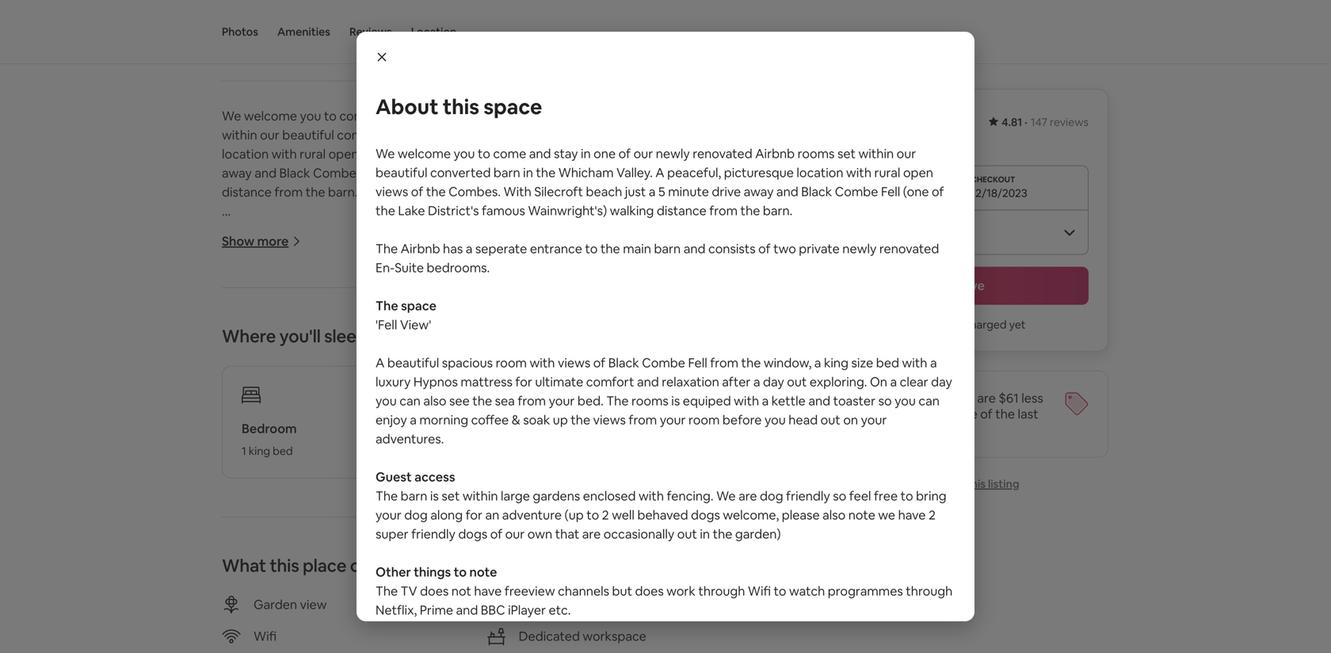 Task type: vqa. For each thing, say whether or not it's contained in the screenshot.
HEAD inside the About this space dialog
yes



Task type: locate. For each thing, give the bounding box(es) containing it.
1 horizontal spatial picturesque
[[724, 164, 794, 181]]

consists
[[555, 222, 602, 238], [709, 241, 756, 257]]

1 horizontal spatial soak
[[578, 393, 605, 409]]

programmes
[[828, 583, 903, 599], [222, 602, 297, 619]]

1 horizontal spatial location
[[797, 164, 844, 181]]

free
[[874, 488, 898, 504], [222, 488, 246, 504]]

1 horizontal spatial coffee
[[526, 393, 564, 409]]

1 horizontal spatial channels
[[558, 583, 610, 599]]

work inside "other things to note the tv does not have freeview channels but does work through wifi to watch programmes through netflix, prime and bbc iplayer etc."
[[667, 583, 696, 599]]

away
[[222, 165, 252, 181], [744, 183, 774, 200]]

suite up the space at the top left of page
[[395, 260, 424, 276]]

head left 60
[[789, 412, 818, 428]]

welcome inside about this space dialog
[[398, 145, 451, 162]]

entrance inside 'the airbnb has a seperate entrance to the main barn and consists of two private newly renovated en-suite bedrooms.'
[[530, 241, 582, 257]]

1 bring from the left
[[916, 488, 947, 504]]

bed
[[876, 355, 900, 371], [222, 355, 245, 371], [273, 444, 293, 458]]

so inside a beautiful spacious room with views of black combe fell from the window, a king size bed with a luxury hypnos mattress for ultimate comfort and relaxation after a day out exploring. on a clear day you can also see the sea from your bed. the rooms is equiped with a kettle and toaster so you can enjoy a morning coffee & soak up the views from your room before you head out on your adventures.
[[879, 393, 892, 409]]

1 horizontal spatial open
[[903, 164, 934, 181]]

soak inside about this space dialog
[[523, 412, 550, 428]]

kettle up bedroom
[[260, 393, 294, 409]]

also inside guest access the barn is set within large gardens enclosed with fencing. we are dog friendly so feel free to bring your dog along for an adventure (up to 2 well behaved dogs welcome, please also note we have 2 super friendly dogs of our own that are occasionally out in the garden)
[[823, 507, 846, 523]]

0 vertical spatial rural
[[300, 146, 326, 162]]

1 horizontal spatial (up
[[565, 507, 584, 523]]

reviews
[[1050, 115, 1089, 129]]

1 vertical spatial space
[[401, 298, 437, 314]]

0 horizontal spatial away
[[222, 165, 252, 181]]

the airbnb has a seperate entrance to the main barn and consists of two private newly renovated en-suite bedrooms. inside about this space dialog
[[376, 241, 939, 276]]

barn inside guest access the barn is set within large gardens enclosed with fencing. we are dog friendly so feel free to bring your dog along for an adventure (up to 2 well behaved dogs welcome, please also note we have 2 super friendly dogs of our own that are occasionally out in the garden)
[[401, 488, 428, 504]]

2 channels from the left
[[404, 583, 456, 599]]

airbnb
[[602, 108, 641, 124], [755, 145, 795, 162], [247, 222, 287, 238], [401, 241, 440, 257]]

renovated inside 'the airbnb has a seperate entrance to the main barn and consists of two private newly renovated en-suite bedrooms.'
[[880, 241, 939, 257]]

0 horizontal spatial comfort
[[496, 355, 544, 371]]

view for mountain view
[[576, 596, 603, 613]]

along inside guest access the barn is set within large gardens enclosed with fencing. we are dog friendly so feel free to bring your dog along for an adventure (up to 2 well behaved dogs welcome, please also note we have 2 super friendly dogs of our own that are occasionally out in the garden)
[[431, 507, 463, 523]]

0 horizontal spatial bedrooms.
[[336, 241, 399, 257]]

on up guest
[[406, 412, 420, 428]]

adventure inside the barn is set within large gardens enclosed with fencing. we are dog friendly so feel free to bring your dog along for an adventure (up to 2 well behaved dogs welcome, please also note we have 2 super friendly dogs of our own that are occasionally out in the garden)
[[424, 488, 484, 504]]

0 vertical spatial with
[[489, 146, 517, 162]]

amenities
[[277, 25, 330, 39]]

2 not from the left
[[298, 583, 318, 599]]

free left report
[[874, 488, 898, 504]]

exploring.
[[810, 374, 867, 390], [222, 374, 279, 390]]

we welcome you to come and stay in one of our newly renovated airbnb rooms set within our beautiful converted barn in the whicham valley. a peaceful, picturesque location with rural open views of the combes. with silecroft beach just a 5 minute drive away and black combe fell (one of the lake district's famous wainwright's) walking distance from the barn.
[[222, 108, 730, 200], [376, 145, 944, 219]]

1 vertical spatial feel
[[849, 488, 871, 504]]

1 head from the left
[[789, 412, 818, 428]]

wifi inside "other things to note the tv does not have freeview channels but does work through wifi to watch programmes through netflix, prime and bbc iplayer etc."
[[748, 583, 771, 599]]

1 exploring. from the left
[[810, 374, 867, 390]]

2 vertical spatial king
[[249, 444, 270, 458]]

black
[[279, 165, 310, 181], [801, 183, 832, 200], [455, 336, 486, 352], [608, 355, 639, 371]]

2 does from the left
[[635, 583, 664, 599]]

gardens inside the barn is set within large gardens enclosed with fencing. we are dog friendly so feel free to bring your dog along for an adventure (up to 2 well behaved dogs welcome, please also note we have 2 super friendly dogs of our own that are occasionally out in the garden)
[[379, 469, 427, 485]]

clear up avg.
[[900, 374, 929, 390]]

view for garden view
[[300, 596, 327, 613]]

coffee inside a beautiful spacious room with views of black combe fell from the window, a king size bed with a luxury hypnos mattress for ultimate comfort and relaxation after a day out exploring. on a clear day you can also see the sea from your bed. the rooms is equiped with a kettle and toaster so you can enjoy a morning coffee & soak up the views from your room before you head out on your adventures.
[[471, 412, 509, 428]]

rooms
[[644, 108, 681, 124], [798, 145, 835, 162], [623, 374, 660, 390], [632, 393, 669, 409]]

adventures.
[[452, 412, 520, 428], [376, 431, 444, 447]]

enjoy up access
[[431, 393, 462, 409]]

size inside a beautiful spacious room with views of black combe fell from the window, a king size bed with a luxury hypnos mattress for ultimate comfort and relaxation after a day out exploring. on a clear day you can also see the sea from your bed. the rooms is equiped with a kettle and toaster so you can enjoy a morning coffee & soak up the views from your room before you head out on your adventures.
[[852, 355, 874, 371]]

well inside guest access the barn is set within large gardens enclosed with fencing. we are dog friendly so feel free to bring your dog along for an adventure (up to 2 well behaved dogs welcome, please also note we have 2 super friendly dogs of our own that are occasionally out in the garden)
[[612, 507, 635, 523]]

have down place
[[320, 583, 348, 599]]

channels up dedicated workspace
[[558, 583, 610, 599]]

enjoy inside about this space dialog
[[376, 412, 407, 428]]

space down 'star'
[[484, 94, 542, 120]]

bring down bedroom 1 king bed on the left of the page
[[264, 488, 295, 504]]

0 horizontal spatial please
[[222, 507, 260, 523]]

a beautiful spacious room with views of black combe fell from the window, a king size bed with a luxury hypnos mattress for ultimate comfort and relaxation after a day out exploring. on a clear day you can also see the sea from your bed. the rooms is equiped with a kettle and toaster so you can enjoy a morning coffee & soak up the views from your room before you head out on your adventures. inside about this space dialog
[[376, 355, 953, 447]]

welcome
[[244, 108, 297, 124], [398, 145, 451, 162]]

1 horizontal spatial toaster
[[833, 393, 876, 409]]

view up dedicated workspace
[[576, 596, 603, 613]]

2 head from the left
[[351, 412, 380, 428]]

large inside guest access the barn is set within large gardens enclosed with fencing. we are dog friendly so feel free to bring your dog along for an adventure (up to 2 well behaved dogs welcome, please also note we have 2 super friendly dogs of our own that are occasionally out in the garden)
[[501, 488, 530, 504]]

channels down things
[[404, 583, 456, 599]]

2 bbc from the left
[[455, 602, 479, 619]]

our
[[480, 108, 499, 124], [260, 127, 280, 143], [634, 145, 653, 162], [897, 145, 916, 162], [508, 507, 528, 523], [505, 526, 525, 542]]

(one
[[381, 165, 407, 181], [903, 183, 929, 200]]

on
[[844, 412, 858, 428], [406, 412, 420, 428]]

1 horizontal spatial welcome,
[[723, 507, 779, 523]]

1 vertical spatial spacious
[[442, 355, 493, 371]]

bed inside a beautiful spacious room with views of black combe fell from the window, a king size bed with a luxury hypnos mattress for ultimate comfort and relaxation after a day out exploring. on a clear day you can also see the sea from your bed. the rooms is equiped with a kettle and toaster so you can enjoy a morning coffee & soak up the views from your room before you head out on your adventures.
[[876, 355, 900, 371]]

bedroom
[[242, 420, 297, 437]]

1 horizontal spatial note
[[470, 564, 497, 580]]

1 horizontal spatial 5
[[659, 183, 666, 200]]

1 etc. from the left
[[549, 602, 571, 618]]

0 vertical spatial equiped
[[675, 374, 723, 390]]

a inside a beautiful spacious room with views of black combe fell from the window, a king size bed with a luxury hypnos mattress for ultimate comfort and relaxation after a day out exploring. on a clear day you can also see the sea from your bed. the rooms is equiped with a kettle and toaster so you can enjoy a morning coffee & soak up the views from your room before you head out on your adventures.
[[376, 355, 385, 371]]

2 but from the left
[[459, 583, 479, 599]]

view'
[[400, 317, 431, 333]]

1 vertical spatial location
[[797, 164, 844, 181]]

0 horizontal spatial consists
[[555, 222, 602, 238]]

2 free from the left
[[222, 488, 246, 504]]

1 vertical spatial barn.
[[763, 202, 793, 219]]

etc.
[[549, 602, 571, 618], [523, 602, 545, 619]]

out inside guest access the barn is set within large gardens enclosed with fencing. we are dog friendly so feel free to bring your dog along for an adventure (up to 2 well behaved dogs welcome, please also note we have 2 super friendly dogs of our own that are occasionally out in the garden)
[[677, 526, 697, 542]]

the inside the barn is set within large gardens enclosed with fencing. we are dog friendly so feel free to bring your dog along for an adventure (up to 2 well behaved dogs welcome, please also note we have 2 super friendly dogs of our own that are occasionally out in the garden)
[[222, 469, 244, 485]]

on down lower
[[844, 412, 858, 428]]

have up offers
[[338, 507, 366, 523]]

1 vertical spatial morning
[[420, 412, 468, 428]]

0 horizontal spatial window,
[[610, 336, 658, 352]]

is inside a beautiful spacious room with views of black combe fell from the window, a king size bed with a luxury hypnos mattress for ultimate comfort and relaxation after a day out exploring. on a clear day you can also see the sea from your bed. the rooms is equiped with a kettle and toaster so you can enjoy a morning coffee & soak up the views from your room before you head out on your adventures.
[[672, 393, 680, 409]]

nightly
[[912, 406, 952, 422]]

prime inside the tv does not have freeview channels but does work through wifi to watch programmes through netflix, prime and bbc iplayer etc.
[[394, 602, 427, 619]]

converted down about
[[337, 127, 398, 143]]

0 horizontal spatial enclosed
[[429, 469, 482, 485]]

bring left listing
[[916, 488, 947, 504]]

1 toaster from the left
[[833, 393, 876, 409]]

head up guest
[[351, 412, 380, 428]]

1 kettle from the left
[[772, 393, 806, 409]]

1 horizontal spatial exploring.
[[810, 374, 867, 390]]

channels
[[558, 583, 610, 599], [404, 583, 456, 599]]

set inside guest access the barn is set within large gardens enclosed with fencing. we are dog friendly so feel free to bring your dog along for an adventure (up to 2 well behaved dogs welcome, please also note we have 2 super friendly dogs of our own that are occasionally out in the garden)
[[442, 488, 460, 504]]

and inside 'the airbnb has a seperate entrance to the main barn and consists of two private newly renovated en-suite bedrooms.'
[[684, 241, 706, 257]]

come left about
[[339, 108, 373, 124]]

reviews
[[349, 25, 392, 39]]

netflix, inside the tv does not have freeview channels but does work through wifi to watch programmes through netflix, prime and bbc iplayer etc.
[[350, 602, 391, 619]]

1 vertical spatial rural
[[875, 164, 901, 181]]

0 vertical spatial bed.
[[569, 374, 595, 390]]

our inside guest access the barn is set within large gardens enclosed with fencing. we are dog friendly so feel free to bring your dog along for an adventure (up to 2 well behaved dogs welcome, please also note we have 2 super friendly dogs of our own that are occasionally out in the garden)
[[505, 526, 525, 542]]

does left mountain
[[482, 583, 510, 599]]

welcome down 90%
[[244, 108, 297, 124]]

recent
[[309, 40, 343, 54]]

0 horizontal spatial work
[[513, 583, 542, 599]]

one
[[440, 108, 462, 124], [594, 145, 616, 162]]

2 please from the left
[[222, 507, 260, 523]]

0 vertical spatial programmes
[[828, 583, 903, 599]]

does down things
[[420, 583, 449, 599]]

1 horizontal spatial free
[[874, 488, 898, 504]]

wifi inside the tv does not have freeview channels but does work through wifi to watch programmes through netflix, prime and bbc iplayer etc.
[[594, 583, 617, 599]]

(up inside the barn is set within large gardens enclosed with fencing. we are dog friendly so feel free to bring your dog along for an adventure (up to 2 well behaved dogs welcome, please also note we have 2 super friendly dogs of our own that are occasionally out in the garden)
[[486, 488, 506, 504]]

sea
[[487, 374, 507, 390], [495, 393, 515, 409]]

bed down bedroom
[[273, 444, 293, 458]]

of
[[296, 40, 307, 54], [465, 108, 477, 124], [619, 145, 631, 162], [397, 146, 409, 162], [410, 165, 422, 181], [411, 183, 423, 200], [932, 183, 944, 200], [605, 222, 617, 238], [759, 241, 771, 257], [440, 336, 452, 352], [593, 355, 606, 371], [981, 406, 993, 422], [493, 507, 506, 523], [490, 526, 503, 542]]

1 not from the left
[[452, 583, 471, 599]]

beach
[[572, 146, 608, 162], [586, 183, 622, 200]]

0 horizontal spatial but
[[459, 583, 479, 599]]

1 vertical spatial two
[[774, 241, 796, 257]]

4.81
[[1002, 115, 1023, 129]]

this left listing
[[967, 477, 986, 491]]

feel
[[696, 469, 718, 485], [849, 488, 871, 504]]

but
[[612, 583, 633, 599], [459, 583, 479, 599]]

hypnos down sleep
[[324, 355, 368, 371]]

also inside the barn is set within large gardens enclosed with fencing. we are dog friendly so feel free to bring your dog along for an adventure (up to 2 well behaved dogs welcome, please also note we have 2 super friendly dogs of our own that are occasionally out in the garden)
[[263, 507, 286, 523]]

1 horizontal spatial entrance
[[530, 241, 582, 257]]

2 we from the left
[[318, 507, 335, 523]]

show
[[222, 233, 255, 249]]

2 view from the left
[[576, 596, 603, 613]]

adventures. up access
[[452, 412, 520, 428]]

luxury down you'll
[[286, 355, 321, 371]]

just inside about this space dialog
[[625, 183, 646, 200]]

0 vertical spatial famous
[[531, 165, 575, 181]]

super down guest
[[379, 507, 412, 523]]

this inside dialog
[[443, 94, 479, 120]]

entrance
[[376, 222, 429, 238], [530, 241, 582, 257]]

consists inside 'the airbnb has a seperate entrance to the main barn and consists of two private newly renovated en-suite bedrooms.'
[[709, 241, 756, 257]]

barn. inside about this space dialog
[[763, 202, 793, 219]]

clear down sleep
[[312, 374, 341, 390]]

along down access
[[431, 507, 463, 523]]

bed up price.
[[876, 355, 900, 371]]

free down 1
[[222, 488, 246, 504]]

1 free from the left
[[874, 488, 898, 504]]

a beautiful spacious room with views of black combe fell from the window, a king size bed with a luxury hypnos mattress for ultimate comfort and relaxation after a day out exploring. on a clear day you can also see the sea from your bed. the rooms is equiped with a kettle and toaster so you can enjoy a morning coffee & soak up the views from your room before you head out on your adventures.
[[222, 336, 726, 428], [376, 355, 953, 447]]

3 does from the left
[[266, 583, 295, 599]]

kettle left than
[[772, 393, 806, 409]]

1 horizontal spatial mattress
[[461, 374, 513, 390]]

relaxation inside a beautiful spacious room with views of black combe fell from the window, a king size bed with a luxury hypnos mattress for ultimate comfort and relaxation after a day out exploring. on a clear day you can also see the sea from your bed. the rooms is equiped with a kettle and toaster so you can enjoy a morning coffee & soak up the views from your room before you head out on your adventures.
[[662, 374, 719, 390]]

private inside 'the airbnb has a seperate entrance to the main barn and consists of two private newly renovated en-suite bedrooms.'
[[799, 241, 840, 257]]

1 horizontal spatial adventures.
[[452, 412, 520, 428]]

0 vertical spatial morning
[[474, 393, 523, 409]]

yet
[[1009, 317, 1026, 332]]

0 horizontal spatial lake
[[398, 202, 425, 219]]

2 horizontal spatial note
[[849, 507, 876, 523]]

0 horizontal spatial two
[[620, 222, 643, 238]]

toaster up days.
[[833, 393, 876, 409]]

converted down about this space
[[430, 164, 491, 181]]

1 horizontal spatial welcome
[[398, 145, 451, 162]]

friendly
[[632, 469, 677, 485], [786, 488, 830, 504], [414, 507, 459, 523], [411, 526, 456, 542]]

newly inside 'the airbnb has a seperate entrance to the main barn and consists of two private newly renovated en-suite bedrooms.'
[[843, 241, 877, 257]]

does down what this place offers
[[266, 583, 295, 599]]

2 prime from the left
[[394, 602, 427, 619]]

1 bbc from the left
[[481, 602, 505, 618]]

on down where you'll sleep
[[282, 374, 300, 390]]

for inside the barn is set within large gardens enclosed with fencing. we are dog friendly so feel free to bring your dog along for an adventure (up to 2 well behaved dogs welcome, please also note we have 2 super friendly dogs of our own that are occasionally out in the garden)
[[387, 488, 404, 504]]

of inside the barn is set within large gardens enclosed with fencing. we are dog friendly so feel free to bring your dog along for an adventure (up to 2 well behaved dogs welcome, please also note we have 2 super friendly dogs of our own that are occasionally out in the garden)
[[493, 507, 506, 523]]

enjoy up guest
[[376, 412, 407, 428]]

1 horizontal spatial bedrooms.
[[427, 260, 490, 276]]

the
[[443, 127, 462, 143], [412, 146, 432, 162], [536, 164, 556, 181], [425, 165, 445, 181], [426, 183, 446, 200], [306, 184, 325, 200], [376, 202, 395, 219], [741, 202, 760, 219], [447, 222, 467, 238], [601, 241, 620, 257], [588, 336, 607, 352], [741, 355, 761, 371], [464, 374, 484, 390], [473, 393, 492, 409], [626, 393, 645, 409], [863, 406, 883, 422], [996, 406, 1015, 422], [571, 412, 591, 428], [716, 507, 736, 523], [713, 526, 733, 542]]

1 vertical spatial open
[[903, 164, 934, 181]]

enjoy
[[431, 393, 462, 409], [376, 412, 407, 428]]

2 clear from the left
[[312, 374, 341, 390]]

2 garden) from the left
[[222, 526, 268, 542]]

1 vertical spatial (one
[[903, 183, 929, 200]]

barn inside we welcome you to come and stay in one of our newly renovated airbnb rooms set within our beautiful converted barn in the whicham valley. a peaceful, picturesque location with rural open views of the combes. with silecroft beach just a 5 minute drive away and black combe fell (one of the lake district's famous wainwright's) walking distance from the barn.
[[494, 164, 520, 181]]

exploring. down where
[[222, 374, 279, 390]]

0 horizontal spatial peaceful,
[[574, 127, 628, 143]]

2 bring from the left
[[264, 488, 295, 504]]

4 does from the left
[[482, 583, 510, 599]]

0 vertical spatial after
[[632, 355, 661, 371]]

0 horizontal spatial hypnos
[[324, 355, 368, 371]]

whicham
[[465, 127, 521, 143], [559, 164, 614, 181]]

2 tv from the left
[[247, 583, 264, 599]]

1 work from the left
[[667, 583, 696, 599]]

along inside the barn is set within large gardens enclosed with fencing. we are dog friendly so feel free to bring your dog along for an adventure (up to 2 well behaved dogs welcome, please also note we have 2 super friendly dogs of our own that are occasionally out in the garden)
[[352, 488, 385, 504]]

of inside guest access the barn is set within large gardens enclosed with fencing. we are dog friendly so feel free to bring your dog along for an adventure (up to 2 well behaved dogs welcome, please also note we have 2 super friendly dogs of our own that are occasionally out in the garden)
[[490, 526, 503, 542]]

0 horizontal spatial head
[[351, 412, 380, 428]]

less
[[1022, 390, 1044, 406]]

fencing. inside the barn is set within large gardens enclosed with fencing. we are dog friendly so feel free to bring your dog along for an adventure (up to 2 well behaved dogs welcome, please also note we have 2 super friendly dogs of our own that are occasionally out in the garden)
[[513, 469, 560, 485]]

prime down things
[[420, 602, 453, 618]]

freeview down offers
[[351, 583, 402, 599]]

1 vertical spatial up
[[553, 412, 568, 428]]

1 vertical spatial distance
[[657, 202, 707, 219]]

has inside 'the airbnb has a seperate entrance to the main barn and consists of two private newly renovated en-suite bedrooms.'
[[443, 241, 463, 257]]

0 vertical spatial whicham
[[465, 127, 521, 143]]

tv
[[401, 583, 417, 599], [247, 583, 264, 599]]

1 please from the left
[[782, 507, 820, 523]]

2 iplayer from the left
[[482, 602, 520, 619]]

bedrooms.
[[336, 241, 399, 257], [427, 260, 490, 276]]

(one right 12/13/2023
[[903, 183, 929, 200]]

1 prime from the left
[[420, 602, 453, 618]]

total before taxes
[[833, 132, 926, 146]]

toaster down sleep
[[321, 393, 364, 409]]

en- up the space at the top left of page
[[376, 260, 395, 276]]

welcome down about
[[398, 145, 451, 162]]

1 iplayer from the left
[[508, 602, 546, 618]]

gardens
[[379, 469, 427, 485], [533, 488, 580, 504]]

comfort
[[496, 355, 544, 371], [586, 374, 634, 390]]

0 horizontal spatial on
[[406, 412, 420, 428]]

2 horizontal spatial bed
[[876, 355, 900, 371]]

open
[[329, 146, 359, 162], [903, 164, 934, 181]]

en- right show
[[285, 241, 304, 257]]

1 on from the left
[[870, 374, 888, 390]]

prime down other
[[394, 602, 427, 619]]

minute
[[654, 146, 695, 162], [668, 183, 709, 200]]

1 horizontal spatial stay
[[554, 145, 578, 162]]

tv down what
[[247, 583, 264, 599]]

exploring. up than
[[810, 374, 867, 390]]

have inside the tv does not have freeview channels but does work through wifi to watch programmes through netflix, prime and bbc iplayer etc.
[[320, 583, 348, 599]]

1 garden) from the left
[[735, 526, 781, 542]]

0 vertical spatial welcome
[[244, 108, 297, 124]]

reserve button
[[833, 267, 1089, 305]]

rural
[[300, 146, 326, 162], [875, 164, 901, 181]]

0 horizontal spatial space
[[401, 298, 437, 314]]

along
[[352, 488, 385, 504], [431, 507, 463, 523]]

1 does from the left
[[420, 583, 449, 599]]

the inside the tv does not have freeview channels but does work through wifi to watch programmes through netflix, prime and bbc iplayer etc.
[[222, 583, 244, 599]]

0 horizontal spatial one
[[440, 108, 462, 124]]

1 horizontal spatial watch
[[789, 583, 825, 599]]

luxury down 'fell
[[376, 374, 411, 390]]

0 vertical spatial relaxation
[[572, 355, 629, 371]]

0 horizontal spatial ultimate
[[445, 355, 493, 371]]

0 vertical spatial bedrooms.
[[336, 241, 399, 257]]

1 we from the left
[[878, 507, 896, 523]]

super up offers
[[376, 526, 409, 542]]

2 horizontal spatial this
[[967, 477, 986, 491]]

2 on from the left
[[282, 374, 300, 390]]

bring inside guest access the barn is set within large gardens enclosed with fencing. we are dog friendly so feel free to bring your dog along for an adventure (up to 2 well behaved dogs welcome, please also note we have 2 super friendly dogs of our own that are occasionally out in the garden)
[[916, 488, 947, 504]]

0 vertical spatial stay
[[400, 108, 424, 124]]

suite right more
[[304, 241, 333, 257]]

but left mountain
[[459, 583, 479, 599]]

1 vertical spatial away
[[744, 183, 774, 200]]

with
[[272, 146, 297, 162], [846, 164, 872, 181], [376, 336, 401, 352], [530, 355, 555, 371], [902, 355, 928, 371], [248, 355, 273, 371], [734, 393, 759, 409], [222, 393, 247, 409], [485, 469, 510, 485], [639, 488, 664, 504]]

1 but from the left
[[612, 583, 633, 599]]

bbc
[[481, 602, 505, 618], [455, 602, 479, 619]]

super inside the barn is set within large gardens enclosed with fencing. we are dog friendly so feel free to bring your dog along for an adventure (up to 2 well behaved dogs welcome, please also note we have 2 super friendly dogs of our own that are occasionally out in the garden)
[[379, 507, 412, 523]]

hypnos inside about this space dialog
[[414, 374, 458, 390]]

0 horizontal spatial whicham
[[465, 127, 521, 143]]

1 freeview from the left
[[505, 583, 555, 599]]

1 view from the left
[[300, 596, 327, 613]]

0 vertical spatial adventures.
[[452, 412, 520, 428]]

2 toaster from the left
[[321, 393, 364, 409]]

have
[[898, 507, 926, 523], [338, 507, 366, 523], [474, 583, 502, 599], [320, 583, 348, 599]]

0 horizontal spatial seperate
[[322, 222, 374, 238]]

1 vertical spatial well
[[612, 507, 635, 523]]

is inside the barn is set within large gardens enclosed with fencing. we are dog friendly so feel free to bring your dog along for an adventure (up to 2 well behaved dogs welcome, please also note we have 2 super friendly dogs of our own that are occasionally out in the garden)
[[277, 469, 285, 485]]

district's inside about this space dialog
[[428, 202, 479, 219]]

1 horizontal spatial two
[[774, 241, 796, 257]]

hypnos down the view' on the left of the page
[[414, 374, 458, 390]]

photos button
[[222, 0, 258, 63]]

this right about
[[443, 94, 479, 120]]

an
[[407, 488, 421, 504], [485, 507, 500, 523]]

(one down about
[[381, 165, 407, 181]]

0 vertical spatial adventure
[[424, 488, 484, 504]]

1 clear from the left
[[900, 374, 929, 390]]

on right lower
[[870, 374, 888, 390]]

2 freeview from the left
[[351, 583, 402, 599]]

we
[[222, 108, 241, 124], [376, 145, 395, 162], [563, 469, 582, 485], [717, 488, 736, 504]]

2 watch from the left
[[636, 583, 671, 599]]

report this listing button
[[903, 477, 1020, 491]]

space up the view' on the left of the page
[[401, 298, 437, 314]]

1 tv from the left
[[401, 583, 417, 599]]

view right garden
[[300, 596, 327, 613]]

distance
[[222, 184, 272, 200], [657, 202, 707, 219]]

0 vertical spatial en-
[[285, 241, 304, 257]]

toaster inside a beautiful spacious room with views of black combe fell from the window, a king size bed with a luxury hypnos mattress for ultimate comfort and relaxation after a day out exploring. on a clear day you can also see the sea from your bed. the rooms is equiped with a kettle and toaster so you can enjoy a morning coffee & soak up the views from your room before you head out on your adventures.
[[833, 393, 876, 409]]

1 channels from the left
[[558, 583, 610, 599]]

channels inside "other things to note the tv does not have freeview channels but does work through wifi to watch programmes through netflix, prime and bbc iplayer etc."
[[558, 583, 610, 599]]

1 vertical spatial lake
[[398, 202, 425, 219]]

0 horizontal spatial gardens
[[379, 469, 427, 485]]

about this space dialog
[[357, 32, 975, 653]]

so inside guest access the barn is set within large gardens enclosed with fencing. we are dog friendly so feel free to bring your dog along for an adventure (up to 2 well behaved dogs welcome, please also note we have 2 super friendly dogs of our own that are occasionally out in the garden)
[[833, 488, 847, 504]]

an inside the barn is set within large gardens enclosed with fencing. we are dog friendly so feel free to bring your dog along for an adventure (up to 2 well behaved dogs welcome, please also note we have 2 super friendly dogs of our own that are occasionally out in the garden)
[[407, 488, 421, 504]]

large inside the barn is set within large gardens enclosed with fencing. we are dog friendly so feel free to bring your dog along for an adventure (up to 2 well behaved dogs welcome, please also note we have 2 super friendly dogs of our own that are occasionally out in the garden)
[[347, 469, 376, 485]]

2 netflix, from the left
[[350, 602, 391, 619]]

location inside we welcome you to come and stay in one of our newly renovated airbnb rooms set within our beautiful converted barn in the whicham valley. a peaceful, picturesque location with rural open views of the combes. with silecroft beach just a 5 minute drive away and black combe fell (one of the lake district's famous wainwright's) walking distance from the barn.
[[797, 164, 844, 181]]

stay inside about this space dialog
[[554, 145, 578, 162]]

1 vertical spatial ultimate
[[535, 374, 584, 390]]

is inside guest access the barn is set within large gardens enclosed with fencing. we are dog friendly so feel free to bring your dog along for an adventure (up to 2 well behaved dogs welcome, please also note we have 2 super friendly dogs of our own that are occasionally out in the garden)
[[430, 488, 439, 504]]

within inside we welcome you to come and stay in one of our newly renovated airbnb rooms set within our beautiful converted barn in the whicham valley. a peaceful, picturesque location with rural open views of the combes. with silecroft beach just a 5 minute drive away and black combe fell (one of the lake district's famous wainwright's) walking distance from the barn.
[[859, 145, 894, 162]]

0 vertical spatial large
[[347, 469, 376, 485]]

your inside guest access the barn is set within large gardens enclosed with fencing. we are dog friendly so feel free to bring your dog along for an adventure (up to 2 well behaved dogs welcome, please also note we have 2 super friendly dogs of our own that are occasionally out in the garden)
[[376, 507, 402, 523]]

1 vertical spatial peaceful,
[[667, 164, 721, 181]]

0 vertical spatial feel
[[696, 469, 718, 485]]

0 horizontal spatial bring
[[264, 488, 295, 504]]

morning
[[474, 393, 523, 409], [420, 412, 468, 428]]

freeview up dedicated
[[505, 583, 555, 599]]

after inside about this space dialog
[[722, 374, 751, 390]]

1 watch from the left
[[789, 583, 825, 599]]

a inside we welcome you to come and stay in one of our newly renovated airbnb rooms set within our beautiful converted barn in the whicham valley. a peaceful, picturesque location with rural open views of the combes. with silecroft beach just a 5 minute drive away and black combe fell (one of the lake district's famous wainwright's) walking distance from the barn.
[[656, 164, 665, 181]]

lake inside about this space dialog
[[398, 202, 425, 219]]

1 horizontal spatial but
[[612, 583, 633, 599]]

0 horizontal spatial this
[[270, 554, 299, 577]]

does up workspace
[[635, 583, 664, 599]]

stay
[[400, 108, 424, 124], [554, 145, 578, 162]]

adventures. up guest
[[376, 431, 444, 447]]

note inside the barn is set within large gardens enclosed with fencing. we are dog friendly so feel free to bring your dog along for an adventure (up to 2 well behaved dogs welcome, please also note we have 2 super friendly dogs of our own that are occasionally out in the garden)
[[288, 507, 315, 523]]

0 vertical spatial just
[[611, 146, 632, 162]]

tv down other
[[401, 583, 417, 599]]

this up garden view
[[270, 554, 299, 577]]

come down about this space
[[493, 145, 526, 162]]

fell
[[359, 165, 379, 181], [881, 183, 901, 200], [535, 336, 554, 352], [688, 355, 708, 371]]

in inside guest access the barn is set within large gardens enclosed with fencing. we are dog friendly so feel free to bring your dog along for an adventure (up to 2 well behaved dogs welcome, please also note we have 2 super friendly dogs of our own that are occasionally out in the garden)
[[700, 526, 710, 542]]

from
[[275, 184, 303, 200], [710, 202, 738, 219], [557, 336, 585, 352], [710, 355, 739, 371], [509, 374, 538, 390], [518, 393, 546, 409], [684, 393, 712, 409], [629, 412, 657, 428]]

1 horizontal spatial along
[[431, 507, 463, 523]]

1 on from the left
[[844, 412, 858, 428]]

0 horizontal spatial up
[[553, 412, 568, 428]]

megan
[[412, 40, 447, 54]]

work inside the tv does not have freeview channels but does work through wifi to watch programmes through netflix, prime and bbc iplayer etc.
[[513, 583, 542, 599]]

iplayer inside "other things to note the tv does not have freeview channels but does work through wifi to watch programmes through netflix, prime and bbc iplayer etc."
[[508, 602, 546, 618]]

guest access the barn is set within large gardens enclosed with fencing. we are dog friendly so feel free to bring your dog along for an adventure (up to 2 well behaved dogs welcome, please also note we have 2 super friendly dogs of our own that are occasionally out in the garden)
[[376, 469, 947, 542]]

garden view
[[254, 596, 327, 613]]

netflix,
[[376, 602, 417, 618], [350, 602, 391, 619]]

free inside the barn is set within large gardens enclosed with fencing. we are dog friendly so feel free to bring your dog along for an adventure (up to 2 well behaved dogs welcome, please also note we have 2 super friendly dogs of our own that are occasionally out in the garden)
[[222, 488, 246, 504]]

bed down where
[[222, 355, 245, 371]]

0 horizontal spatial open
[[329, 146, 359, 162]]

but up workspace
[[612, 583, 633, 599]]

2 etc. from the left
[[523, 602, 545, 619]]

newly
[[502, 108, 536, 124], [656, 145, 690, 162], [689, 222, 723, 238], [843, 241, 877, 257]]

for inside a beautiful spacious room with views of black combe fell from the window, a king size bed with a luxury hypnos mattress for ultimate comfort and relaxation after a day out exploring. on a clear day you can also see the sea from your bed. the rooms is equiped with a kettle and toaster so you can enjoy a morning coffee & soak up the views from your room before you head out on your adventures.
[[515, 374, 532, 390]]

what
[[222, 554, 266, 577]]

luxury
[[286, 355, 321, 371], [376, 374, 411, 390]]

0 vertical spatial behaved
[[559, 488, 610, 504]]

also
[[415, 374, 438, 390], [424, 393, 447, 409], [823, 507, 846, 523], [263, 507, 286, 523]]

about
[[376, 94, 439, 120]]

occasionally inside guest access the barn is set within large gardens enclosed with fencing. we are dog friendly so feel free to bring your dog along for an adventure (up to 2 well behaved dogs welcome, please also note we have 2 super friendly dogs of our own that are occasionally out in the garden)
[[604, 526, 675, 542]]

0 horizontal spatial stay
[[400, 108, 424, 124]]

garden)
[[735, 526, 781, 542], [222, 526, 268, 542]]

combe
[[313, 165, 356, 181], [835, 183, 879, 200], [488, 336, 532, 352], [642, 355, 686, 371]]

relaxation
[[572, 355, 629, 371], [662, 374, 719, 390]]

not inside the tv does not have freeview channels but does work through wifi to watch programmes through netflix, prime and bbc iplayer etc.
[[298, 583, 318, 599]]

en-
[[285, 241, 304, 257], [376, 260, 395, 276]]

&
[[449, 40, 457, 54], [567, 393, 575, 409], [512, 412, 520, 428]]

morning inside a beautiful spacious room with views of black combe fell from the window, a king size bed with a luxury hypnos mattress for ultimate comfort and relaxation after a day out exploring. on a clear day you can also see the sea from your bed. the rooms is equiped with a kettle and toaster so you can enjoy a morning coffee & soak up the views from your room before you head out on your adventures.
[[420, 412, 468, 428]]

this for space
[[443, 94, 479, 120]]

fencing. inside guest access the barn is set within large gardens enclosed with fencing. we are dog friendly so feel free to bring your dog along for an adventure (up to 2 well behaved dogs welcome, please also note we have 2 super friendly dogs of our own that are occasionally out in the garden)
[[667, 488, 714, 504]]

along down guest
[[352, 488, 385, 504]]

1 netflix, from the left
[[376, 602, 417, 618]]

you won't be charged yet
[[896, 317, 1026, 332]]

have down report this listing 'button'
[[898, 507, 926, 523]]

peaceful,
[[574, 127, 628, 143], [667, 164, 721, 181]]

2 work from the left
[[513, 583, 542, 599]]

super
[[379, 507, 412, 523], [376, 526, 409, 542]]

are
[[978, 390, 996, 406], [585, 469, 604, 485], [739, 488, 757, 504], [585, 507, 604, 523], [582, 526, 601, 542]]

we inside guest access the barn is set within large gardens enclosed with fencing. we are dog friendly so feel free to bring your dog along for an adventure (up to 2 well behaved dogs welcome, please also note we have 2 super friendly dogs of our own that are occasionally out in the garden)
[[717, 488, 736, 504]]

2 on from the left
[[406, 412, 420, 428]]

1 vertical spatial see
[[449, 393, 470, 409]]

come inside about this space dialog
[[493, 145, 526, 162]]

have left mountain
[[474, 583, 502, 599]]



Task type: describe. For each thing, give the bounding box(es) containing it.
drive inside about this space dialog
[[712, 183, 741, 200]]

programmes inside the tv does not have freeview channels but does work through wifi to watch programmes through netflix, prime and bbc iplayer etc.
[[222, 602, 297, 619]]

0 vertical spatial beach
[[572, 146, 608, 162]]

location
[[411, 25, 457, 39]]

before inside about this space dialog
[[723, 412, 762, 428]]

'fell view'
[[376, 317, 431, 333]]

on inside about this space dialog
[[870, 374, 888, 390]]

0 horizontal spatial size
[[698, 336, 720, 352]]

0 vertical spatial mattress
[[371, 355, 423, 371]]

offers
[[350, 554, 399, 577]]

communication.
[[529, 40, 611, 54]]

the space
[[376, 298, 437, 314]]

be
[[949, 317, 962, 332]]

that inside guest access the barn is set within large gardens enclosed with fencing. we are dog friendly so feel free to bring your dog along for an adventure (up to 2 well behaved dogs welcome, please also note we have 2 super friendly dogs of our own that are occasionally out in the garden)
[[555, 526, 580, 542]]

2 kettle from the left
[[260, 393, 294, 409]]

equiped inside about this space dialog
[[683, 393, 731, 409]]

so inside the barn is set within large gardens enclosed with fencing. we are dog friendly so feel free to bring your dog along for an adventure (up to 2 well behaved dogs welcome, please also note we have 2 super friendly dogs of our own that are occasionally out in the garden)
[[679, 469, 693, 485]]

0 vertical spatial silecroft
[[520, 146, 569, 162]]

the inside guest access the barn is set within large gardens enclosed with fencing. we are dog friendly so feel free to bring your dog along for an adventure (up to 2 well behaved dogs welcome, please also note we have 2 super friendly dogs of our own that are occasionally out in the garden)
[[713, 526, 733, 542]]

this for place
[[270, 554, 299, 577]]

feel inside guest access the barn is set within large gardens enclosed with fencing. we are dog friendly so feel free to bring your dog along for an adventure (up to 2 well behaved dogs welcome, please also note we have 2 super friendly dogs of our own that are occasionally out in the garden)
[[849, 488, 871, 504]]

reviews button
[[349, 0, 392, 63]]

0 horizontal spatial rural
[[300, 146, 326, 162]]

0 vertical spatial come
[[339, 108, 373, 124]]

are inside your dates are $61 less than the avg. nightly rate of the last 60 days.
[[978, 390, 996, 406]]

than
[[833, 406, 860, 422]]

0 vertical spatial two
[[620, 222, 643, 238]]

tv inside the tv does not have freeview channels but does work through wifi to watch programmes through netflix, prime and bbc iplayer etc.
[[247, 583, 264, 599]]

0 vertical spatial peaceful,
[[574, 127, 628, 143]]

on inside about this space dialog
[[844, 412, 858, 428]]

garden
[[254, 596, 297, 613]]

to inside the tv does not have freeview channels but does work through wifi to watch programmes through netflix, prime and bbc iplayer etc.
[[620, 583, 633, 599]]

about this space
[[376, 94, 542, 120]]

5-
[[486, 40, 496, 54]]

location button
[[411, 0, 457, 63]]

of inside great communication 90% of recent guests rated megan & josh 5-star in communication.
[[296, 40, 307, 54]]

reserve
[[937, 277, 985, 294]]

etc. inside "other things to note the tv does not have freeview channels but does work through wifi to watch programmes through netflix, prime and bbc iplayer etc."
[[549, 602, 571, 618]]

1 horizontal spatial famous
[[531, 165, 575, 181]]

well inside the barn is set within large gardens enclosed with fencing. we are dog friendly so feel free to bring your dog along for an adventure (up to 2 well behaved dogs welcome, please also note we have 2 super friendly dogs of our own that are occasionally out in the garden)
[[534, 488, 556, 504]]

the inside "other things to note the tv does not have freeview channels but does work through wifi to watch programmes through netflix, prime and bbc iplayer etc."
[[376, 583, 398, 599]]

behaved inside the barn is set within large gardens enclosed with fencing. we are dog friendly so feel free to bring your dog along for an adventure (up to 2 well behaved dogs welcome, please also note we have 2 super friendly dogs of our own that are occasionally out in the garden)
[[559, 488, 610, 504]]

total
[[833, 132, 859, 146]]

2 horizontal spatial before
[[861, 132, 896, 146]]

show more
[[222, 233, 289, 249]]

0 horizontal spatial converted
[[337, 127, 398, 143]]

rate
[[954, 406, 978, 422]]

tv inside "other things to note the tv does not have freeview channels but does work through wifi to watch programmes through netflix, prime and bbc iplayer etc."
[[401, 583, 417, 599]]

this for listing
[[967, 477, 986, 491]]

147
[[1031, 115, 1048, 129]]

with inside the barn is set within large gardens enclosed with fencing. we are dog friendly so feel free to bring your dog along for an adventure (up to 2 well behaved dogs welcome, please also note we have 2 super friendly dogs of our own that are occasionally out in the garden)
[[485, 469, 510, 485]]

star
[[496, 40, 516, 54]]

'fell
[[376, 317, 397, 333]]

your inside the barn is set within large gardens enclosed with fencing. we are dog friendly so feel free to bring your dog along for an adventure (up to 2 well behaved dogs welcome, please also note we have 2 super friendly dogs of our own that are occasionally out in the garden)
[[297, 488, 323, 504]]

amenities button
[[277, 0, 330, 63]]

seperate inside 'the airbnb has a seperate entrance to the main barn and consists of two private newly renovated en-suite bedrooms.'
[[475, 241, 527, 257]]

but inside the tv does not have freeview channels but does work through wifi to watch programmes through netflix, prime and bbc iplayer etc.
[[459, 583, 479, 599]]

luxury inside a beautiful spacious room with views of black combe fell from the window, a king size bed with a luxury hypnos mattress for ultimate comfort and relaxation after a day out exploring. on a clear day you can also see the sea from your bed. the rooms is equiped with a kettle and toaster so you can enjoy a morning coffee & soak up the views from your room before you head out on your adventures.
[[376, 374, 411, 390]]

exploring. inside a beautiful spacious room with views of black combe fell from the window, a king size bed with a luxury hypnos mattress for ultimate comfort and relaxation after a day out exploring. on a clear day you can also see the sea from your bed. the rooms is equiped with a kettle and toaster so you can enjoy a morning coffee & soak up the views from your room before you head out on your adventures.
[[810, 374, 867, 390]]

adventure inside guest access the barn is set within large gardens enclosed with fencing. we are dog friendly so feel free to bring your dog along for an adventure (up to 2 well behaved dogs welcome, please also note we have 2 super friendly dogs of our own that are occasionally out in the garden)
[[502, 507, 562, 523]]

have inside "other things to note the tv does not have freeview channels but does work through wifi to watch programmes through netflix, prime and bbc iplayer etc."
[[474, 583, 502, 599]]

bedroom 1 king bed
[[242, 420, 297, 458]]

suite inside about this space dialog
[[395, 260, 424, 276]]

free inside guest access the barn is set within large gardens enclosed with fencing. we are dog friendly so feel free to bring your dog along for an adventure (up to 2 well behaved dogs welcome, please also note we have 2 super friendly dogs of our own that are occasionally out in the garden)
[[874, 488, 898, 504]]

report this listing
[[928, 477, 1020, 491]]

king inside bedroom 1 king bed
[[249, 444, 270, 458]]

1 horizontal spatial morning
[[474, 393, 523, 409]]

60
[[833, 422, 849, 438]]

what this place offers
[[222, 554, 399, 577]]

0 vertical spatial district's
[[477, 165, 528, 181]]

0 horizontal spatial picturesque
[[631, 127, 701, 143]]

in inside the barn is set within large gardens enclosed with fencing. we are dog friendly so feel free to bring your dog along for an adventure (up to 2 well behaved dogs welcome, please also note we have 2 super friendly dogs of our own that are occasionally out in the garden)
[[703, 507, 713, 523]]

ultimate inside a beautiful spacious room with views of black combe fell from the window, a king size bed with a luxury hypnos mattress for ultimate comfort and relaxation after a day out exploring. on a clear day you can also see the sea from your bed. the rooms is equiped with a kettle and toaster so you can enjoy a morning coffee & soak up the views from your room before you head out on your adventures.
[[535, 374, 584, 390]]

you
[[896, 317, 915, 332]]

great
[[273, 20, 307, 36]]

two inside 'the airbnb has a seperate entrance to the main barn and consists of two private newly renovated en-suite bedrooms.'
[[774, 241, 796, 257]]

0 vertical spatial see
[[441, 374, 461, 390]]

where
[[222, 325, 276, 347]]

charged
[[965, 317, 1007, 332]]

12/18/2023
[[971, 186, 1028, 200]]

0 vertical spatial open
[[329, 146, 359, 162]]

workspace
[[583, 628, 647, 644]]

0 horizontal spatial has
[[289, 222, 309, 238]]

0 horizontal spatial distance
[[222, 184, 272, 200]]

not inside "other things to note the tv does not have freeview channels but does work through wifi to watch programmes through netflix, prime and bbc iplayer etc."
[[452, 583, 471, 599]]

other
[[376, 564, 411, 580]]

place
[[303, 554, 347, 577]]

in inside great communication 90% of recent guests rated megan & josh 5-star in communication.
[[518, 40, 527, 54]]

lower
[[833, 390, 870, 406]]

your dates are $61 less than the avg. nightly rate of the last 60 days.
[[833, 390, 1044, 438]]

1 horizontal spatial up
[[608, 393, 623, 409]]

minute inside about this space dialog
[[668, 183, 709, 200]]

our inside the barn is set within large gardens enclosed with fencing. we are dog friendly so feel free to bring your dog along for an adventure (up to 2 well behaved dogs welcome, please also note we have 2 super friendly dogs of our own that are occasionally out in the garden)
[[508, 507, 528, 523]]

0 vertical spatial sea
[[487, 374, 507, 390]]

other things to note the tv does not have freeview channels but does work through wifi to watch programmes through netflix, prime and bbc iplayer etc.
[[376, 564, 953, 618]]

0 horizontal spatial welcome
[[244, 108, 297, 124]]

0 horizontal spatial before
[[285, 412, 324, 428]]

2 exploring. from the left
[[222, 374, 279, 390]]

freeview inside "other things to note the tv does not have freeview channels but does work through wifi to watch programmes through netflix, prime and bbc iplayer etc."
[[505, 583, 555, 599]]

to inside 'the airbnb has a seperate entrance to the main barn and consists of two private newly renovated en-suite bedrooms.'
[[585, 241, 598, 257]]

·
[[1025, 115, 1028, 129]]

90%
[[273, 40, 294, 54]]

show more button
[[222, 233, 301, 249]]

0 vertical spatial luxury
[[286, 355, 321, 371]]

bed inside bedroom 1 king bed
[[273, 444, 293, 458]]

price.
[[873, 390, 907, 406]]

the tv does not have freeview channels but does work through wifi to watch programmes through netflix, prime and bbc iplayer etc.
[[222, 583, 674, 619]]

last
[[1018, 406, 1039, 422]]

you'll
[[280, 325, 321, 347]]

0 vertical spatial minute
[[654, 146, 695, 162]]

freeview inside the tv does not have freeview channels but does work through wifi to watch programmes through netflix, prime and bbc iplayer etc.
[[351, 583, 402, 599]]

0 horizontal spatial after
[[632, 355, 661, 371]]

0 vertical spatial consists
[[555, 222, 602, 238]]

guest
[[376, 469, 412, 485]]

converted inside about this space dialog
[[430, 164, 491, 181]]

1 horizontal spatial walking
[[659, 165, 704, 181]]

prime inside "other things to note the tv does not have freeview channels but does work through wifi to watch programmes through netflix, prime and bbc iplayer etc."
[[420, 602, 453, 618]]

distance inside about this space dialog
[[657, 202, 707, 219]]

2 horizontal spatial &
[[567, 393, 575, 409]]

0 vertical spatial comfort
[[496, 355, 544, 371]]

sleep
[[324, 325, 367, 347]]

whicham inside we welcome you to come and stay in one of our newly renovated airbnb rooms set within our beautiful converted barn in the whicham valley. a peaceful, picturesque location with rural open views of the combes. with silecroft beach just a 5 minute drive away and black combe fell (one of the lake district's famous wainwright's) walking distance from the barn.
[[559, 164, 614, 181]]

feel inside the barn is set within large gardens enclosed with fencing. we are dog friendly so feel free to bring your dog along for an adventure (up to 2 well behaved dogs welcome, please also note we have 2 super friendly dogs of our own that are occasionally out in the garden)
[[696, 469, 718, 485]]

dates
[[942, 390, 975, 406]]

0 vertical spatial (one
[[381, 165, 407, 181]]

dedicated
[[519, 628, 580, 644]]

0 horizontal spatial location
[[222, 146, 269, 162]]

clear inside a beautiful spacious room with views of black combe fell from the window, a king size bed with a luxury hypnos mattress for ultimate comfort and relaxation after a day out exploring. on a clear day you can also see the sea from your bed. the rooms is equiped with a kettle and toaster so you can enjoy a morning coffee & soak up the views from your room before you head out on your adventures.
[[900, 374, 929, 390]]

mountain view
[[519, 596, 603, 613]]

1 horizontal spatial lake
[[448, 165, 475, 181]]

days.
[[851, 422, 881, 438]]

won't
[[918, 317, 946, 332]]

from inside we welcome you to come and stay in one of our newly renovated airbnb rooms set within our beautiful converted barn in the whicham valley. a peaceful, picturesque location with rural open views of the combes. with silecroft beach just a 5 minute drive away and black combe fell (one of the lake district's famous wainwright's) walking distance from the barn.
[[710, 202, 738, 219]]

$61
[[999, 390, 1019, 406]]

with inside about this space dialog
[[504, 183, 532, 200]]

0 vertical spatial seperate
[[322, 222, 374, 238]]

where you'll sleep
[[222, 325, 367, 347]]

5 inside we welcome you to come and stay in one of our newly renovated airbnb rooms set within our beautiful converted barn in the whicham valley. a peaceful, picturesque location with rural open views of the combes. with silecroft beach just a 5 minute drive away and black combe fell (one of the lake district's famous wainwright's) walking distance from the barn.
[[659, 183, 666, 200]]

things
[[414, 564, 451, 580]]

0 horizontal spatial valley.
[[523, 127, 560, 143]]

listing
[[988, 477, 1020, 491]]

dedicated workspace
[[519, 628, 647, 644]]

0 vertical spatial away
[[222, 165, 252, 181]]

have inside the barn is set within large gardens enclosed with fencing. we are dog friendly so feel free to bring your dog along for an adventure (up to 2 well behaved dogs welcome, please also note we have 2 super friendly dogs of our own that are occasionally out in the garden)
[[338, 507, 366, 523]]

sea inside a beautiful spacious room with views of black combe fell from the window, a king size bed with a luxury hypnos mattress for ultimate comfort and relaxation after a day out exploring. on a clear day you can also see the sea from your bed. the rooms is equiped with a kettle and toaster so you can enjoy a morning coffee & soak up the views from your room before you head out on your adventures.
[[495, 393, 515, 409]]

welcome, inside the barn is set within large gardens enclosed with fencing. we are dog friendly so feel free to bring your dog along for an adventure (up to 2 well behaved dogs welcome, please also note we have 2 super friendly dogs of our own that are occasionally out in the garden)
[[645, 488, 701, 504]]

combes. inside we welcome you to come and stay in one of our newly renovated airbnb rooms set within our beautiful converted barn in the whicham valley. a peaceful, picturesque location with rural open views of the combes. with silecroft beach just a 5 minute drive away and black combe fell (one of the lake district's famous wainwright's) walking distance from the barn.
[[449, 183, 501, 200]]

wainwright's) inside about this space dialog
[[528, 202, 607, 219]]

occasionally inside the barn is set within large gardens enclosed with fencing. we are dog friendly so feel free to bring your dog along for an adventure (up to 2 well behaved dogs welcome, please also note we have 2 super friendly dogs of our own that are occasionally out in the garden)
[[607, 507, 678, 523]]

0 vertical spatial coffee
[[526, 393, 564, 409]]

channels inside the tv does not have freeview channels but does work through wifi to watch programmes through netflix, prime and bbc iplayer etc.
[[404, 583, 456, 599]]

guests
[[345, 40, 379, 54]]

0 vertical spatial entrance
[[376, 222, 429, 238]]

programmes inside "other things to note the tv does not have freeview channels but does work through wifi to watch programmes through netflix, prime and bbc iplayer etc."
[[828, 583, 903, 599]]

0 horizontal spatial wifi
[[254, 628, 277, 644]]

0 horizontal spatial spacious
[[288, 336, 339, 352]]

4.81 · 147 reviews
[[1002, 115, 1089, 129]]

1 horizontal spatial king
[[670, 336, 695, 352]]

walking inside about this space dialog
[[610, 202, 654, 219]]

0 vertical spatial private
[[645, 222, 686, 238]]

great communication 90% of recent guests rated megan & josh 5-star in communication.
[[273, 20, 611, 54]]

0 vertical spatial wainwright's)
[[578, 165, 657, 181]]

0 vertical spatial enjoy
[[431, 393, 462, 409]]

of inside your dates are $61 less than the avg. nightly rate of the last 60 days.
[[981, 406, 993, 422]]

iplayer inside the tv does not have freeview channels but does work through wifi to watch programmes through netflix, prime and bbc iplayer etc.
[[482, 602, 520, 619]]

0 horizontal spatial main
[[469, 222, 498, 238]]

peaceful, inside we welcome you to come and stay in one of our newly renovated airbnb rooms set within our beautiful converted barn in the whicham valley. a peaceful, picturesque location with rural open views of the combes. with silecroft beach just a 5 minute drive away and black combe fell (one of the lake district's famous wainwright's) walking distance from the barn.
[[667, 164, 721, 181]]

0 vertical spatial combes.
[[434, 146, 487, 162]]

0 vertical spatial drive
[[698, 146, 727, 162]]

1 horizontal spatial space
[[484, 94, 542, 120]]

the inside a beautiful spacious room with views of black combe fell from the window, a king size bed with a luxury hypnos mattress for ultimate comfort and relaxation after a day out exploring. on a clear day you can also see the sea from your bed. the rooms is equiped with a kettle and toaster so you can enjoy a morning coffee & soak up the views from your room before you head out on your adventures.
[[607, 393, 629, 409]]

0 horizontal spatial bed
[[222, 355, 245, 371]]

rural inside about this space dialog
[[875, 164, 901, 181]]

1
[[242, 444, 246, 458]]

0 horizontal spatial barn.
[[328, 184, 358, 200]]

barn inside the barn is set within large gardens enclosed with fencing. we are dog friendly so feel free to bring your dog along for an adventure (up to 2 well behaved dogs welcome, please also note we have 2 super friendly dogs of our own that are occasionally out in the garden)
[[247, 469, 274, 485]]

head inside about this space dialog
[[789, 412, 818, 428]]

avg.
[[885, 406, 909, 422]]

photos
[[222, 25, 258, 39]]

12/13/2023
[[843, 186, 899, 200]]

garden) inside guest access the barn is set within large gardens enclosed with fencing. we are dog friendly so feel free to bring your dog along for an adventure (up to 2 well behaved dogs welcome, please also note we have 2 super friendly dogs of our own that are occasionally out in the garden)
[[735, 526, 781, 542]]

we inside the barn is set within large gardens enclosed with fencing. we are dog friendly so feel free to bring your dog along for an adventure (up to 2 well behaved dogs welcome, please also note we have 2 super friendly dogs of our own that are occasionally out in the garden)
[[318, 507, 335, 523]]

lower price.
[[833, 390, 907, 406]]

the barn is set within large gardens enclosed with fencing. we are dog friendly so feel free to bring your dog along for an adventure (up to 2 well behaved dogs welcome, please also note we have 2 super friendly dogs of our own that are occasionally out in the garden)
[[222, 469, 738, 542]]

access
[[415, 469, 455, 485]]

watch inside the tv does not have freeview channels but does work through wifi to watch programmes through netflix, prime and bbc iplayer etc.
[[636, 583, 671, 599]]

taxes
[[898, 132, 926, 146]]

and inside the tv does not have freeview channels but does work through wifi to watch programmes through netflix, prime and bbc iplayer etc.
[[430, 602, 452, 619]]

communication
[[310, 20, 403, 36]]

the inside the barn is set within large gardens enclosed with fencing. we are dog friendly so feel free to bring your dog along for an adventure (up to 2 well behaved dogs welcome, please also note we have 2 super friendly dogs of our own that are occasionally out in the garden)
[[716, 507, 736, 523]]

mountain
[[519, 596, 573, 613]]

report
[[928, 477, 964, 491]]

0 horizontal spatial 5
[[644, 146, 651, 162]]

0 vertical spatial suite
[[304, 241, 333, 257]]

own inside guest access the barn is set within large gardens enclosed with fencing. we are dog friendly so feel free to bring your dog along for an adventure (up to 2 well behaved dogs welcome, please also note we have 2 super friendly dogs of our own that are occasionally out in the garden)
[[528, 526, 553, 542]]

etc. inside the tv does not have freeview channels but does work through wifi to watch programmes through netflix, prime and bbc iplayer etc.
[[523, 602, 545, 619]]

within inside the barn is set within large gardens enclosed with fencing. we are dog friendly so feel free to bring your dog along for an adventure (up to 2 well behaved dogs welcome, please also note we have 2 super friendly dogs of our own that are occasionally out in the garden)
[[309, 469, 344, 485]]

more
[[257, 233, 289, 249]]

spacious inside a beautiful spacious room with views of black combe fell from the window, a king size bed with a luxury hypnos mattress for ultimate comfort and relaxation after a day out exploring. on a clear day you can also see the sea from your bed. the rooms is equiped with a kettle and toaster so you can enjoy a morning coffee & soak up the views from your room before you head out on your adventures.
[[442, 355, 493, 371]]

josh
[[459, 40, 483, 54]]

rated
[[382, 40, 409, 54]]

your
[[913, 390, 939, 406]]



